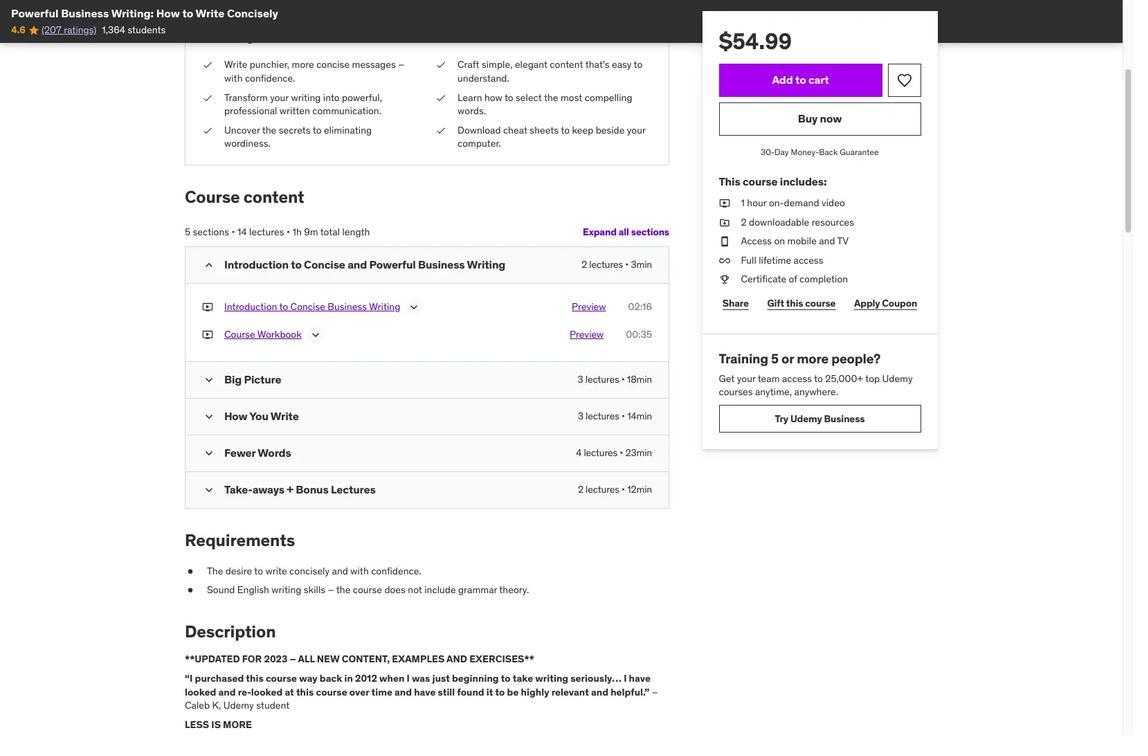 Task type: vqa. For each thing, say whether or not it's contained in the screenshot.
GIFT THIS COURSE link
yes



Task type: describe. For each thing, give the bounding box(es) containing it.
2 looked from the left
[[251, 686, 283, 699]]

expand all sections button
[[583, 219, 670, 246]]

cheat
[[503, 124, 528, 136]]

(207 ratings)
[[42, 24, 96, 36]]

0 vertical spatial this
[[787, 297, 804, 309]]

and left tv
[[820, 235, 836, 247]]

be
[[507, 686, 519, 699]]

writing:
[[111, 6, 154, 20]]

the desire to write concisely and with confidence.
[[207, 565, 422, 577]]

confidence. for what you'll learn
[[245, 72, 295, 84]]

still
[[438, 686, 455, 699]]

xsmall image for the
[[185, 565, 196, 578]]

when
[[380, 673, 405, 685]]

computer.
[[458, 137, 501, 150]]

0 vertical spatial 5
[[185, 226, 191, 238]]

small image for big
[[202, 373, 216, 387]]

fewer words
[[224, 446, 291, 460]]

how you write
[[224, 409, 299, 423]]

5 inside training 5 or more people? get your team access to 25,000+ top udemy courses anytime, anywhere.
[[772, 350, 780, 367]]

wordiness.
[[224, 137, 271, 150]]

found
[[457, 686, 485, 699]]

easy
[[612, 58, 632, 71]]

3 for big picture
[[578, 373, 584, 386]]

5 sections • 14 lectures • 1h 9m total length
[[185, 226, 370, 238]]

compelling
[[585, 91, 633, 104]]

your for training
[[738, 372, 756, 385]]

3 for how you write
[[578, 410, 584, 422]]

write inside write punchier, more concise messages – with confidence.
[[224, 58, 248, 71]]

and down purchased
[[219, 686, 236, 699]]

more
[[223, 719, 252, 731]]

1 looked from the left
[[185, 686, 216, 699]]

courses
[[720, 386, 754, 399]]

workbook
[[257, 328, 302, 341]]

1
[[742, 197, 746, 209]]

0 horizontal spatial sections
[[193, 226, 229, 238]]

big
[[224, 372, 242, 386]]

0 horizontal spatial how
[[156, 6, 180, 20]]

coupon
[[883, 297, 918, 309]]

1 i from the left
[[407, 673, 410, 685]]

02:16
[[629, 300, 652, 313]]

writing inside "i purchased this course way back in 2012 when i was just beginning to take writing seriously… i have looked and re-looked at this course over time and have still found it to be highly relevant and helpful."
[[536, 673, 569, 685]]

learn
[[458, 91, 482, 104]]

small image for how
[[202, 410, 216, 424]]

buy
[[799, 112, 819, 126]]

wishlist image
[[897, 72, 914, 89]]

understand.
[[458, 72, 510, 84]]

punchier,
[[250, 58, 290, 71]]

lectures for big picture
[[586, 373, 620, 386]]

concise for business
[[291, 300, 326, 313]]

description
[[185, 621, 276, 643]]

2 for take-aways + bonus lectures
[[578, 483, 584, 496]]

what
[[202, 23, 244, 45]]

xsmall image for transform
[[202, 91, 213, 105]]

• for fewer words
[[620, 447, 624, 459]]

xsmall image for craft
[[436, 58, 447, 72]]

to inside button
[[279, 300, 288, 313]]

all
[[619, 226, 630, 238]]

introduction to concise business writing
[[224, 300, 401, 313]]

**updated
[[185, 654, 240, 666]]

caleb
[[185, 700, 210, 712]]

to right writing:
[[182, 6, 193, 20]]

of
[[790, 273, 798, 286]]

– left all
[[290, 654, 296, 666]]

to inside 'uncover the secrets to eliminating wordiness.'
[[313, 124, 322, 136]]

2 downloadable resources
[[742, 216, 855, 228]]

it
[[487, 686, 493, 699]]

0 vertical spatial have
[[629, 673, 651, 685]]

xsmall image for access
[[720, 235, 731, 249]]

anywhere.
[[795, 386, 839, 399]]

more inside training 5 or more people? get your team access to 25,000+ top udemy courses anytime, anywhere.
[[798, 350, 830, 367]]

– caleb k, udemy student
[[185, 686, 659, 712]]

purchased
[[195, 673, 244, 685]]

course down completion
[[806, 297, 837, 309]]

write punchier, more concise messages – with confidence.
[[224, 58, 405, 84]]

video
[[822, 197, 846, 209]]

0 vertical spatial 2
[[742, 216, 747, 228]]

uncover
[[224, 124, 260, 136]]

xsmall image left course workbook
[[202, 328, 213, 342]]

apply coupon
[[855, 297, 918, 309]]

the inside learn how to select the most compelling words.
[[544, 91, 559, 104]]

course content
[[185, 186, 304, 208]]

xsmall image for uncover
[[202, 124, 213, 137]]

lectures for how you write
[[586, 410, 620, 422]]

take-aways + bonus lectures
[[224, 483, 376, 496]]

0 vertical spatial access
[[794, 254, 824, 267]]

course left does
[[353, 584, 382, 596]]

xsmall image for full
[[720, 254, 731, 268]]

buy now
[[799, 112, 843, 126]]

xsmall image for certificate
[[720, 273, 731, 287]]

simple,
[[482, 58, 513, 71]]

beside
[[596, 124, 625, 136]]

(207
[[42, 24, 61, 36]]

to right "it"
[[496, 686, 505, 699]]

preview for 02:16
[[572, 300, 606, 313]]

now
[[821, 112, 843, 126]]

all
[[298, 654, 315, 666]]

• for introduction to concise and powerful business writing
[[626, 258, 629, 271]]

fewer
[[224, 446, 256, 460]]

to up be
[[501, 673, 511, 685]]

– right skills
[[328, 584, 334, 596]]

12min
[[628, 483, 652, 496]]

lectures right 14
[[249, 226, 284, 238]]

demand
[[785, 197, 820, 209]]

transform your writing into powerful, professional written communication.
[[224, 91, 382, 117]]

to inside learn how to select the most compelling words.
[[505, 91, 514, 104]]

you
[[250, 409, 269, 423]]

show lecture description image for introduction to concise business writing
[[408, 300, 421, 314]]

completion
[[800, 273, 849, 286]]

into
[[323, 91, 340, 104]]

to inside 'button'
[[796, 73, 807, 87]]

course workbook
[[224, 328, 302, 341]]

training
[[720, 350, 769, 367]]

writing for skills
[[272, 584, 302, 596]]

lifetime
[[760, 254, 792, 267]]

mobile
[[788, 235, 818, 247]]

highly
[[521, 686, 550, 699]]

1 horizontal spatial how
[[224, 409, 248, 423]]

lectures for fewer words
[[584, 447, 618, 459]]

learn
[[292, 23, 332, 45]]

requirements
[[185, 530, 295, 551]]

craft simple, elegant content that's easy to understand.
[[458, 58, 643, 84]]

write
[[266, 565, 287, 577]]

30-day money-back guarantee
[[762, 147, 880, 157]]

time
[[372, 686, 393, 699]]

course workbook button
[[224, 328, 302, 345]]

try
[[776, 412, 789, 425]]

hour
[[748, 197, 767, 209]]

to left write
[[254, 565, 263, 577]]

picture
[[244, 372, 282, 386]]

back
[[320, 673, 342, 685]]

1,364
[[102, 24, 125, 36]]

access inside training 5 or more people? get your team access to 25,000+ top udemy courses anytime, anywhere.
[[783, 372, 813, 385]]

new
[[317, 654, 340, 666]]

powerful,
[[342, 91, 382, 104]]

course down back in the left of the page
[[316, 686, 347, 699]]

grammar
[[459, 584, 497, 596]]

lectures for introduction to concise and powerful business writing
[[590, 258, 623, 271]]

was
[[412, 673, 430, 685]]

xsmall image for 1
[[720, 197, 731, 210]]

– inside write punchier, more concise messages – with confidence.
[[398, 58, 405, 71]]

confidence. for requirements
[[371, 565, 422, 577]]

• for take-aways + bonus lectures
[[622, 483, 626, 496]]

to inside download cheat sheets to keep beside your computer.
[[561, 124, 570, 136]]

• left 1h 9m
[[287, 226, 290, 238]]



Task type: locate. For each thing, give the bounding box(es) containing it.
download cheat sheets to keep beside your computer.
[[458, 124, 646, 150]]

25,000+
[[826, 372, 864, 385]]

2 vertical spatial your
[[738, 372, 756, 385]]

to right secrets on the left of the page
[[313, 124, 322, 136]]

training 5 or more people? get your team access to 25,000+ top udemy courses anytime, anywhere.
[[720, 350, 914, 399]]

1 vertical spatial writing
[[369, 300, 401, 313]]

3 up 3 lectures • 14min
[[578, 373, 584, 386]]

1 small image from the top
[[202, 258, 216, 272]]

2 horizontal spatial this
[[787, 297, 804, 309]]

xsmall image for sound
[[185, 584, 196, 598]]

in
[[345, 673, 353, 685]]

course for course content
[[185, 186, 240, 208]]

1 horizontal spatial the
[[336, 584, 351, 596]]

0 horizontal spatial this
[[246, 673, 264, 685]]

course up at
[[266, 673, 297, 685]]

3 up '4'
[[578, 410, 584, 422]]

access down mobile
[[794, 254, 824, 267]]

concise for and
[[304, 257, 346, 271]]

the left 'most'
[[544, 91, 559, 104]]

i left was
[[407, 673, 410, 685]]

content up 5 sections • 14 lectures • 1h 9m total length
[[244, 186, 304, 208]]

and
[[447, 654, 468, 666]]

show lecture description image down introduction to concise business writing button
[[309, 328, 323, 342]]

introduction inside button
[[224, 300, 277, 313]]

0 vertical spatial powerful
[[11, 6, 59, 20]]

and down seriously…
[[592, 686, 609, 699]]

2 lectures • 12min
[[578, 483, 652, 496]]

• for big picture
[[622, 373, 625, 386]]

buy now button
[[720, 103, 922, 136]]

• left 14
[[232, 226, 235, 238]]

1 vertical spatial udemy
[[791, 412, 823, 425]]

what you'll learn
[[202, 23, 332, 45]]

0 vertical spatial your
[[270, 91, 289, 104]]

1,364 students
[[102, 24, 166, 36]]

looked
[[185, 686, 216, 699], [251, 686, 283, 699]]

**updated for 2023 – all new content, examples and exercises**
[[185, 654, 535, 666]]

0 vertical spatial udemy
[[883, 372, 914, 385]]

0 horizontal spatial confidence.
[[245, 72, 295, 84]]

introduction up course workbook
[[224, 300, 277, 313]]

lectures
[[249, 226, 284, 238], [590, 258, 623, 271], [586, 373, 620, 386], [586, 410, 620, 422], [584, 447, 618, 459], [586, 483, 620, 496]]

"i purchased this course way back in 2012 when i was just beginning to take writing seriously… i have looked and re-looked at this course over time and have still found it to be highly relevant and helpful."
[[185, 673, 651, 699]]

2 horizontal spatial udemy
[[883, 372, 914, 385]]

1 horizontal spatial content
[[550, 58, 584, 71]]

1 vertical spatial small image
[[202, 410, 216, 424]]

0 vertical spatial the
[[544, 91, 559, 104]]

your inside transform your writing into powerful, professional written communication.
[[270, 91, 289, 104]]

1 horizontal spatial this
[[296, 686, 314, 699]]

1 vertical spatial access
[[783, 372, 813, 385]]

0 vertical spatial concise
[[304, 257, 346, 271]]

include
[[425, 584, 456, 596]]

1 vertical spatial introduction
[[224, 300, 277, 313]]

0 horizontal spatial writing
[[369, 300, 401, 313]]

– inside – caleb k, udemy student
[[652, 686, 659, 699]]

0 vertical spatial course
[[185, 186, 240, 208]]

udemy right top
[[883, 372, 914, 385]]

0 vertical spatial writing
[[291, 91, 321, 104]]

0 horizontal spatial powerful
[[11, 6, 59, 20]]

2 vertical spatial 2
[[578, 483, 584, 496]]

the left secrets on the left of the page
[[262, 124, 277, 136]]

2 horizontal spatial your
[[738, 372, 756, 385]]

0 horizontal spatial the
[[262, 124, 277, 136]]

your up courses
[[738, 372, 756, 385]]

to inside craft simple, elegant content that's easy to understand.
[[634, 58, 643, 71]]

1 vertical spatial 3
[[578, 410, 584, 422]]

your inside training 5 or more people? get your team access to 25,000+ top udemy courses anytime, anywhere.
[[738, 372, 756, 385]]

your right beside at the top right of page
[[627, 124, 646, 136]]

2 for introduction to concise and powerful business writing
[[582, 258, 587, 271]]

with inside write punchier, more concise messages – with confidence.
[[224, 72, 243, 84]]

your for download
[[627, 124, 646, 136]]

and down length at the left top of the page
[[348, 257, 367, 271]]

0 horizontal spatial i
[[407, 673, 410, 685]]

23min
[[626, 447, 652, 459]]

2 vertical spatial this
[[296, 686, 314, 699]]

ratings)
[[64, 24, 96, 36]]

2023
[[264, 654, 288, 666]]

looked up student
[[251, 686, 283, 699]]

the inside 'uncover the secrets to eliminating wordiness.'
[[262, 124, 277, 136]]

concisely
[[290, 565, 330, 577]]

• left 3min
[[626, 258, 629, 271]]

length
[[343, 226, 370, 238]]

business inside introduction to concise business writing button
[[328, 300, 367, 313]]

with up transform
[[224, 72, 243, 84]]

lectures left 12min at the right bottom
[[586, 483, 620, 496]]

2 small image from the top
[[202, 447, 216, 460]]

course inside button
[[224, 328, 255, 341]]

sections inside 'dropdown button'
[[632, 226, 670, 238]]

concise
[[304, 257, 346, 271], [291, 300, 326, 313]]

2 down '4'
[[578, 483, 584, 496]]

1 horizontal spatial confidence.
[[371, 565, 422, 577]]

students
[[128, 24, 166, 36]]

and
[[820, 235, 836, 247], [348, 257, 367, 271], [332, 565, 348, 577], [219, 686, 236, 699], [395, 686, 412, 699], [592, 686, 609, 699]]

3 small image from the top
[[202, 483, 216, 497]]

1 horizontal spatial writing
[[467, 257, 506, 271]]

sheets
[[530, 124, 559, 136]]

preview for 00:35
[[570, 328, 604, 341]]

1 vertical spatial concise
[[291, 300, 326, 313]]

more right or
[[798, 350, 830, 367]]

2 vertical spatial udemy
[[224, 700, 254, 712]]

seriously…
[[571, 673, 622, 685]]

confidence. down punchier,
[[245, 72, 295, 84]]

2 vertical spatial writing
[[536, 673, 569, 685]]

to down 1h 9m
[[291, 257, 302, 271]]

most
[[561, 91, 583, 104]]

1 vertical spatial more
[[798, 350, 830, 367]]

content left that's
[[550, 58, 584, 71]]

full lifetime access
[[742, 254, 824, 267]]

small image left big
[[202, 373, 216, 387]]

xsmall image for learn
[[436, 91, 447, 105]]

lectures left 14min
[[586, 410, 620, 422]]

2 small image from the top
[[202, 410, 216, 424]]

tv
[[838, 235, 850, 247]]

1 introduction from the top
[[224, 257, 289, 271]]

5
[[185, 226, 191, 238], [772, 350, 780, 367]]

how up the students
[[156, 6, 180, 20]]

1 vertical spatial this
[[246, 673, 264, 685]]

for
[[242, 654, 262, 666]]

0 vertical spatial write
[[196, 6, 225, 20]]

powerful up the 4.6
[[11, 6, 59, 20]]

udemy
[[883, 372, 914, 385], [791, 412, 823, 425], [224, 700, 254, 712]]

– right messages
[[398, 58, 405, 71]]

3min
[[631, 258, 652, 271]]

1 vertical spatial small image
[[202, 447, 216, 460]]

0 horizontal spatial looked
[[185, 686, 216, 699]]

udemy right try
[[791, 412, 823, 425]]

5 left or
[[772, 350, 780, 367]]

looked up caleb
[[185, 686, 216, 699]]

1 horizontal spatial i
[[624, 673, 627, 685]]

2 introduction from the top
[[224, 300, 277, 313]]

write down what
[[224, 58, 248, 71]]

bonus
[[296, 483, 329, 496]]

0 horizontal spatial 5
[[185, 226, 191, 238]]

lectures for take-aways + bonus lectures
[[586, 483, 620, 496]]

0 vertical spatial writing
[[467, 257, 506, 271]]

small image for take-
[[202, 483, 216, 497]]

1 horizontal spatial powerful
[[370, 257, 416, 271]]

• left 14min
[[622, 410, 625, 422]]

0 horizontal spatial more
[[292, 58, 314, 71]]

how left you
[[224, 409, 248, 423]]

to up anywhere.
[[815, 372, 824, 385]]

to up workbook
[[279, 300, 288, 313]]

0 horizontal spatial udemy
[[224, 700, 254, 712]]

i up helpful."
[[624, 673, 627, 685]]

0 vertical spatial introduction
[[224, 257, 289, 271]]

with for what you'll learn
[[224, 72, 243, 84]]

writing for into
[[291, 91, 321, 104]]

2 vertical spatial small image
[[202, 483, 216, 497]]

1 horizontal spatial udemy
[[791, 412, 823, 425]]

concise
[[317, 58, 350, 71]]

show lecture description image for course workbook
[[309, 328, 323, 342]]

1 vertical spatial confidence.
[[371, 565, 422, 577]]

xsmall image
[[436, 58, 447, 72], [202, 91, 213, 105], [436, 124, 447, 137], [720, 197, 731, 210], [720, 216, 731, 229], [720, 235, 731, 249], [720, 273, 731, 287], [202, 328, 213, 342]]

1 vertical spatial 5
[[772, 350, 780, 367]]

• left 18min
[[622, 373, 625, 386]]

people?
[[832, 350, 881, 367]]

confidence. up does
[[371, 565, 422, 577]]

write
[[196, 6, 225, 20], [224, 58, 248, 71], [271, 409, 299, 423]]

0 horizontal spatial content
[[244, 186, 304, 208]]

business
[[61, 6, 109, 20], [418, 257, 465, 271], [328, 300, 367, 313], [825, 412, 866, 425]]

1 horizontal spatial sections
[[632, 226, 670, 238]]

to right how
[[505, 91, 514, 104]]

sections right all
[[632, 226, 670, 238]]

lectures right '4'
[[584, 447, 618, 459]]

2 i from the left
[[624, 673, 627, 685]]

to inside training 5 or more people? get your team access to 25,000+ top udemy courses anytime, anywhere.
[[815, 372, 824, 385]]

introduction for introduction to concise business writing
[[224, 300, 277, 313]]

2 down 1
[[742, 216, 747, 228]]

0 vertical spatial with
[[224, 72, 243, 84]]

introduction for introduction to concise and powerful business writing
[[224, 257, 289, 271]]

content inside craft simple, elegant content that's easy to understand.
[[550, 58, 584, 71]]

the right skills
[[336, 584, 351, 596]]

this down way
[[296, 686, 314, 699]]

lectures down the expand
[[590, 258, 623, 271]]

0 vertical spatial show lecture description image
[[408, 300, 421, 314]]

writing up highly
[[536, 673, 569, 685]]

0 horizontal spatial have
[[414, 686, 436, 699]]

1 3 from the top
[[578, 373, 584, 386]]

gift this course link
[[764, 289, 840, 317]]

and down when
[[395, 686, 412, 699]]

show lecture description image
[[408, 300, 421, 314], [309, 328, 323, 342]]

you'll
[[248, 23, 289, 45]]

1 vertical spatial write
[[224, 58, 248, 71]]

4 lectures • 23min
[[576, 447, 652, 459]]

xsmall image left access
[[720, 235, 731, 249]]

0 horizontal spatial with
[[224, 72, 243, 84]]

this right gift
[[787, 297, 804, 309]]

concise down total
[[304, 257, 346, 271]]

xsmall image for write
[[202, 58, 213, 72]]

2 3 from the top
[[578, 410, 584, 422]]

share
[[723, 297, 750, 309]]

is
[[211, 719, 221, 731]]

access
[[742, 235, 773, 247]]

1 horizontal spatial more
[[798, 350, 830, 367]]

with for requirements
[[351, 565, 369, 577]]

powerful down length at the left top of the page
[[370, 257, 416, 271]]

1 small image from the top
[[202, 373, 216, 387]]

1 vertical spatial how
[[224, 409, 248, 423]]

your inside download cheat sheets to keep beside your computer.
[[627, 124, 646, 136]]

1 horizontal spatial show lecture description image
[[408, 300, 421, 314]]

0 vertical spatial 3
[[578, 373, 584, 386]]

1 horizontal spatial with
[[351, 565, 369, 577]]

udemy down re-
[[224, 700, 254, 712]]

udemy inside – caleb k, udemy student
[[224, 700, 254, 712]]

access down or
[[783, 372, 813, 385]]

to right easy
[[634, 58, 643, 71]]

apply
[[855, 297, 881, 309]]

secrets
[[279, 124, 311, 136]]

lectures left 18min
[[586, 373, 620, 386]]

1 horizontal spatial looked
[[251, 686, 283, 699]]

small image
[[202, 373, 216, 387], [202, 410, 216, 424]]

1 vertical spatial writing
[[272, 584, 302, 596]]

introduction down 14
[[224, 257, 289, 271]]

gift this course
[[768, 297, 837, 309]]

5 left 14
[[185, 226, 191, 238]]

xsmall image left the download
[[436, 124, 447, 137]]

course
[[185, 186, 240, 208], [224, 328, 255, 341]]

concise up workbook
[[291, 300, 326, 313]]

course for course workbook
[[224, 328, 255, 341]]

get
[[720, 372, 736, 385]]

• for how you write
[[622, 410, 625, 422]]

2 vertical spatial the
[[336, 584, 351, 596]]

sound english writing skills – the course does not include grammar theory.
[[207, 584, 529, 596]]

relevant
[[552, 686, 589, 699]]

0 vertical spatial more
[[292, 58, 314, 71]]

1 vertical spatial have
[[414, 686, 436, 699]]

with up sound english writing skills – the course does not include grammar theory.
[[351, 565, 369, 577]]

1 vertical spatial 2
[[582, 258, 587, 271]]

1 vertical spatial with
[[351, 565, 369, 577]]

write up what
[[196, 6, 225, 20]]

•
[[232, 226, 235, 238], [287, 226, 290, 238], [626, 258, 629, 271], [622, 373, 625, 386], [622, 410, 625, 422], [620, 447, 624, 459], [622, 483, 626, 496]]

writing down write
[[272, 584, 302, 596]]

certificate of completion
[[742, 273, 849, 286]]

writing up written
[[291, 91, 321, 104]]

transform
[[224, 91, 268, 104]]

concise inside button
[[291, 300, 326, 313]]

add to cart
[[773, 73, 830, 87]]

0 vertical spatial small image
[[202, 373, 216, 387]]

have up helpful."
[[629, 673, 651, 685]]

1 vertical spatial the
[[262, 124, 277, 136]]

small image
[[202, 258, 216, 272], [202, 447, 216, 460], [202, 483, 216, 497]]

"i
[[185, 673, 193, 685]]

try udemy business link
[[720, 405, 922, 433]]

expand all sections
[[583, 226, 670, 238]]

udemy inside "link"
[[791, 412, 823, 425]]

xsmall image down this
[[720, 216, 731, 229]]

xsmall image for download
[[436, 124, 447, 137]]

more inside write punchier, more concise messages – with confidence.
[[292, 58, 314, 71]]

0 horizontal spatial your
[[270, 91, 289, 104]]

back
[[820, 147, 839, 157]]

small image for fewer
[[202, 447, 216, 460]]

1 horizontal spatial have
[[629, 673, 651, 685]]

preview left 00:35
[[570, 328, 604, 341]]

small image for introduction
[[202, 258, 216, 272]]

and right concisely
[[332, 565, 348, 577]]

0 vertical spatial how
[[156, 6, 180, 20]]

0 vertical spatial content
[[550, 58, 584, 71]]

2 vertical spatial write
[[271, 409, 299, 423]]

writing inside transform your writing into powerful, professional written communication.
[[291, 91, 321, 104]]

udemy inside training 5 or more people? get your team access to 25,000+ top udemy courses anytime, anywhere.
[[883, 372, 914, 385]]

00:35
[[626, 328, 652, 341]]

2 down the expand
[[582, 258, 587, 271]]

0 vertical spatial small image
[[202, 258, 216, 272]]

course up hour on the top right of the page
[[744, 174, 778, 188]]

1 vertical spatial content
[[244, 186, 304, 208]]

xsmall image left craft
[[436, 58, 447, 72]]

select
[[516, 91, 542, 104]]

1 horizontal spatial 5
[[772, 350, 780, 367]]

more left concise
[[292, 58, 314, 71]]

have down was
[[414, 686, 436, 699]]

examples
[[392, 654, 445, 666]]

1 vertical spatial show lecture description image
[[309, 328, 323, 342]]

messages
[[352, 58, 396, 71]]

re-
[[238, 686, 251, 699]]

write right you
[[271, 409, 299, 423]]

–
[[398, 58, 405, 71], [328, 584, 334, 596], [290, 654, 296, 666], [652, 686, 659, 699]]

course left workbook
[[224, 328, 255, 341]]

writing inside button
[[369, 300, 401, 313]]

0 horizontal spatial show lecture description image
[[309, 328, 323, 342]]

1 vertical spatial powerful
[[370, 257, 416, 271]]

anytime,
[[756, 386, 793, 399]]

xsmall image for 2
[[720, 216, 731, 229]]

does
[[385, 584, 406, 596]]

written
[[280, 105, 310, 117]]

lectures
[[331, 483, 376, 496]]

2 lectures • 3min
[[582, 258, 652, 271]]

1 vertical spatial course
[[224, 328, 255, 341]]

confidence. inside write punchier, more concise messages – with confidence.
[[245, 72, 295, 84]]

xsmall image left 1
[[720, 197, 731, 210]]

xsmall image left transform
[[202, 91, 213, 105]]

xsmall image up share on the right
[[720, 273, 731, 287]]

1 vertical spatial your
[[627, 124, 646, 136]]

0 vertical spatial preview
[[572, 300, 606, 313]]

• left 23min
[[620, 447, 624, 459]]

this up re-
[[246, 673, 264, 685]]

1 horizontal spatial your
[[627, 124, 646, 136]]

way
[[299, 673, 318, 685]]

concisely
[[227, 6, 278, 20]]

sections left 14
[[193, 226, 229, 238]]

$54.99
[[720, 27, 793, 55]]

business inside try udemy business "link"
[[825, 412, 866, 425]]

your up written
[[270, 91, 289, 104]]

xsmall image
[[202, 58, 213, 72], [436, 91, 447, 105], [202, 124, 213, 137], [720, 254, 731, 268], [202, 300, 213, 314], [185, 565, 196, 578], [185, 584, 196, 598]]

show lecture description image down introduction to concise and powerful business writing
[[408, 300, 421, 314]]

1 vertical spatial preview
[[570, 328, 604, 341]]

content,
[[342, 654, 390, 666]]

0 vertical spatial confidence.
[[245, 72, 295, 84]]

small image left you
[[202, 410, 216, 424]]

2 horizontal spatial the
[[544, 91, 559, 104]]



